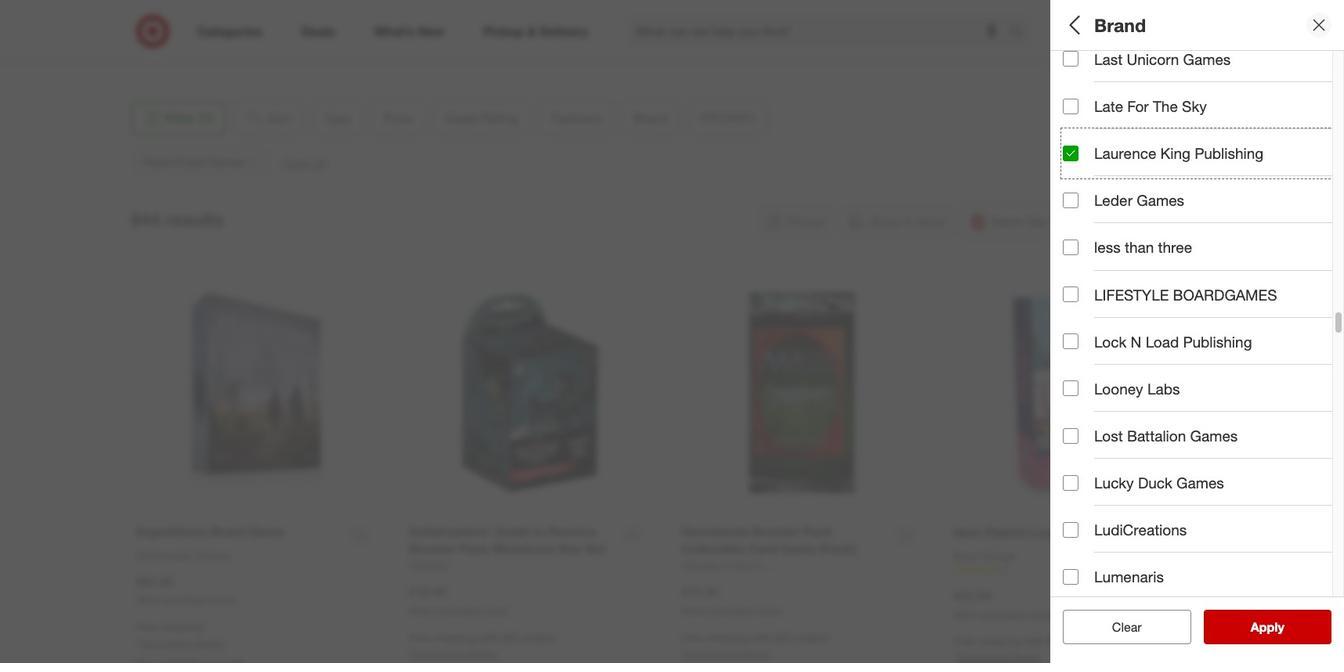 Task type: vqa. For each thing, say whether or not it's contained in the screenshot.
Guest Rating button
yes



Task type: locate. For each thing, give the bounding box(es) containing it.
1 horizontal spatial results
[[1261, 620, 1302, 636]]

games down stock
[[1191, 427, 1239, 445]]

$15.95
[[682, 585, 719, 601]]

* down $18.99
[[409, 648, 413, 661]]

exclusions apply. button down $84.95 when purchased online
[[140, 637, 225, 652]]

Lucky Duck Games checkbox
[[1064, 475, 1079, 491]]

online inside $84.95 when purchased online
[[211, 595, 236, 607]]

free down $18.99
[[409, 632, 431, 645]]

2
[[1340, 301, 1345, 315]]

ga
[[1334, 82, 1345, 95]]

late for the sky
[[1095, 97, 1208, 115]]

price $0  –  $15; $15  –  $25; $25  –  $50; $50  –  $100; $100  –  
[[1064, 116, 1345, 150]]

2 free shipping with $35 orders* * exclusions apply. from the left
[[682, 632, 831, 661]]

fpo/apo
[[1064, 341, 1131, 359]]

0 horizontal spatial results
[[166, 209, 224, 231]]

apply. for $15.95
[[741, 648, 771, 661]]

exclusions down $84.95 when purchased online
[[140, 637, 193, 651]]

when down $18.99
[[409, 606, 434, 618]]

games
[[1184, 50, 1232, 68], [1137, 191, 1185, 209], [1191, 427, 1239, 445], [1177, 474, 1225, 492]]

shipping inside free shipping * * exclusions apply.
[[161, 621, 203, 634]]

when for $20.99
[[955, 609, 979, 621]]

board
[[1064, 82, 1093, 95]]

0 vertical spatial brand
[[1095, 14, 1147, 36]]

purchased inside $15.95 when purchased online
[[709, 606, 754, 618]]

results for 944 results
[[166, 209, 224, 231]]

clear left all
[[1105, 620, 1135, 636]]

lock n load publishing
[[1095, 333, 1253, 351]]

1 horizontal spatial exclusions apply. button
[[413, 647, 498, 663]]

0 horizontal spatial exclusions
[[140, 637, 193, 651]]

*
[[203, 621, 207, 634], [136, 637, 140, 651], [409, 648, 413, 661], [682, 648, 686, 661]]

shipping down $20.99 when purchased online
[[979, 635, 1021, 649]]

games; left the 2f-
[[1245, 301, 1284, 315]]

than
[[1125, 239, 1155, 257]]

0 horizontal spatial free shipping with $35 orders* * exclusions apply.
[[409, 632, 558, 661]]

944
[[130, 209, 161, 231]]

exclusions apply. button for $15.95
[[686, 647, 771, 663]]

see
[[1235, 620, 1258, 636]]

1 horizontal spatial orders*
[[796, 632, 831, 645]]

free shipping with $35 orders* * exclusions apply.
[[409, 632, 558, 661], [682, 632, 831, 661]]

with down $20.99 when purchased online
[[1024, 635, 1045, 649]]

clear button
[[1064, 611, 1192, 645]]

$35 down $18.99 when purchased online
[[502, 632, 520, 645]]

games for duck
[[1177, 474, 1225, 492]]

featured new
[[1064, 226, 1126, 260]]

stock
[[1190, 394, 1227, 412]]

when inside $84.95 when purchased online
[[136, 595, 161, 607]]

hr
[[1074, 301, 1085, 315]]

publishing right $25
[[1195, 144, 1264, 162]]

$35 down $20.99 when purchased online
[[1048, 635, 1065, 649]]

2 horizontal spatial exclusions
[[686, 648, 738, 661]]

see results
[[1235, 620, 1302, 636]]

brand up hr on the right of page
[[1064, 281, 1106, 299]]

fpo/apo button
[[1064, 325, 1345, 380]]

Include out of stock checkbox
[[1064, 395, 1079, 411]]

$35
[[502, 632, 520, 645], [775, 632, 793, 645], [1048, 635, 1065, 649]]

last
[[1095, 50, 1123, 68]]

card
[[1138, 82, 1161, 95]]

Lumenaris checkbox
[[1064, 570, 1079, 585]]

trading
[[1261, 82, 1296, 95]]

games; up the "late"
[[1096, 82, 1135, 95]]

purchased down $20.99
[[982, 609, 1026, 621]]

clear
[[1105, 620, 1135, 636], [1113, 620, 1142, 636]]

games right duck
[[1177, 474, 1225, 492]]

boardgames
[[1174, 286, 1278, 304]]

purchased down $15.95
[[709, 606, 754, 618]]

brand
[[1095, 14, 1147, 36], [1064, 281, 1106, 299]]

when down $84.95 at left
[[136, 595, 161, 607]]

n
[[1131, 333, 1142, 351]]

games; inside 'brand 0-hr art & technology; 25th century games; 2f-spiele; 2'
[[1245, 301, 1284, 315]]

with for $18.99
[[479, 632, 499, 645]]

with down $15.95 when purchased online
[[752, 632, 772, 645]]

include out of stock
[[1095, 394, 1227, 412]]

load
[[1146, 333, 1180, 351]]

lumenaris
[[1095, 569, 1165, 587]]

0 horizontal spatial with
[[479, 632, 499, 645]]

less than three checkbox
[[1064, 240, 1079, 255]]

games up "collectible"
[[1184, 50, 1232, 68]]

apply. for $18.99
[[468, 648, 498, 661]]

$18.99
[[409, 585, 447, 601]]

brand for brand
[[1095, 14, 1147, 36]]

purchased inside $84.95 when purchased online
[[163, 595, 208, 607]]

wi
[[195, 29, 208, 42]]

free for $18.99
[[409, 632, 431, 645]]

2 horizontal spatial with
[[1024, 635, 1045, 649]]

featured
[[1064, 226, 1126, 244]]

0 vertical spatial publishing
[[1195, 144, 1264, 162]]

shipping down $15.95 when purchased online
[[707, 632, 749, 645]]

when down $20.99
[[955, 609, 979, 621]]

25th
[[1178, 301, 1200, 315]]

clear down lumenaris
[[1113, 620, 1142, 636]]

$100;
[[1274, 137, 1301, 150]]

clear for clear
[[1113, 620, 1142, 636]]

brand for brand 0-hr art & technology; 25th century games; 2f-spiele; 2
[[1064, 281, 1106, 299]]

purchased inside $18.99 when purchased online
[[436, 606, 481, 618]]

purchased
[[163, 595, 208, 607], [436, 606, 481, 618], [709, 606, 754, 618], [982, 609, 1026, 621]]

orders* for $18.99
[[523, 632, 558, 645]]

online inside $18.99 when purchased online
[[483, 606, 509, 618]]

laurence king publishing
[[1095, 144, 1264, 162]]

lock
[[1095, 333, 1127, 351]]

1 clear from the left
[[1105, 620, 1135, 636]]

online for $84.95
[[211, 595, 236, 607]]

shipping for $18.99
[[434, 632, 476, 645]]

$100
[[1304, 137, 1328, 150]]

results right 944
[[166, 209, 224, 231]]

exclusions down $15.95 when purchased online
[[686, 648, 738, 661]]

apply. down $18.99 when purchased online
[[468, 648, 498, 661]]

three
[[1159, 239, 1193, 257]]

cards;
[[1299, 82, 1331, 95]]

0 horizontal spatial $35
[[502, 632, 520, 645]]

exclusions apply. button down $18.99 when purchased online
[[413, 647, 498, 663]]

when down $15.95
[[682, 606, 706, 618]]

1 horizontal spatial $35
[[775, 632, 793, 645]]

purchased up free shipping * * exclusions apply.
[[163, 595, 208, 607]]

Looney Labs checkbox
[[1064, 381, 1079, 397]]

apply. down $15.95 when purchased online
[[741, 648, 771, 661]]

LIFESTYLE BOARDGAMES checkbox
[[1064, 287, 1079, 303]]

shipping
[[161, 621, 203, 634], [434, 632, 476, 645], [707, 632, 749, 645], [979, 635, 1021, 649]]

clear inside button
[[1105, 620, 1135, 636]]

apply button
[[1204, 611, 1332, 645]]

clear inside button
[[1113, 620, 1142, 636]]

2 horizontal spatial orders*
[[1068, 635, 1104, 649]]

games for unicorn
[[1184, 50, 1232, 68]]

collectible
[[1206, 82, 1257, 95]]

0 vertical spatial results
[[166, 209, 224, 231]]

1 horizontal spatial with
[[752, 632, 772, 645]]

when inside $18.99 when purchased online
[[409, 606, 434, 618]]

free for $20.99
[[955, 635, 976, 649]]

free
[[136, 621, 158, 634], [409, 632, 431, 645], [682, 632, 704, 645], [955, 635, 976, 649]]

brand up last
[[1095, 14, 1147, 36]]

type
[[1064, 62, 1097, 80]]

online for $18.99
[[483, 606, 509, 618]]

when inside $20.99 when purchased online
[[955, 609, 979, 621]]

1 free shipping with $35 orders* * exclusions apply. from the left
[[409, 632, 558, 661]]

shipping down $84.95 when purchased online
[[161, 621, 203, 634]]

publishing
[[1195, 144, 1264, 162], [1184, 333, 1253, 351]]

online inside $15.95 when purchased online
[[756, 606, 781, 618]]

free down $20.99
[[955, 635, 976, 649]]

orders*
[[523, 632, 558, 645], [796, 632, 831, 645], [1068, 635, 1104, 649]]

with
[[479, 632, 499, 645], [752, 632, 772, 645], [1024, 635, 1045, 649]]

2f-
[[1287, 301, 1303, 315]]

exclusions apply. button
[[140, 637, 225, 652], [413, 647, 498, 663], [686, 647, 771, 663]]

$35 down $15.95 when purchased online
[[775, 632, 793, 645]]

exclusions apply. button down $15.95 when purchased online
[[686, 647, 771, 663]]

publishing down century
[[1184, 333, 1253, 351]]

2 horizontal spatial $35
[[1048, 635, 1065, 649]]

* down $15.95
[[682, 648, 686, 661]]

LudiCreations checkbox
[[1064, 523, 1079, 538]]

orders* for $15.95
[[796, 632, 831, 645]]

purchased inside $20.99 when purchased online
[[982, 609, 1026, 621]]

results right see
[[1261, 620, 1302, 636]]

results inside button
[[1261, 620, 1302, 636]]

games right leder
[[1137, 191, 1185, 209]]

$15;
[[1094, 137, 1114, 150]]

2835
[[143, 13, 167, 26]]

$50;
[[1214, 137, 1235, 150]]

purchased down $18.99
[[436, 606, 481, 618]]

apply. down $84.95 when purchased online
[[196, 637, 225, 651]]

shipping for $20.99
[[979, 635, 1021, 649]]

art
[[1089, 301, 1103, 315]]

free down $15.95
[[682, 632, 704, 645]]

looney
[[1095, 380, 1144, 398]]

exclusions for $18.99
[[413, 648, 465, 661]]

all filters dialog
[[1051, 0, 1345, 664]]

1 horizontal spatial exclusions
[[413, 648, 465, 661]]

free down $84.95 at left
[[136, 621, 158, 634]]

leder games
[[1095, 191, 1185, 209]]

brand inside 'brand 0-hr art & technology; 25th century games; 2f-spiele; 2'
[[1064, 281, 1106, 299]]

new
[[1064, 246, 1086, 260]]

technology;
[[1116, 301, 1175, 315]]

2835 commerce park drive fitchburg , wi 53719 us
[[143, 13, 279, 58]]

free shipping with $35 orders* * exclusions apply. down $15.95 when purchased online
[[682, 632, 831, 661]]

$15
[[1118, 137, 1135, 150]]

0 horizontal spatial apply.
[[196, 637, 225, 651]]

lost
[[1095, 427, 1124, 445]]

2 clear from the left
[[1113, 620, 1142, 636]]

$35 for $18.99
[[502, 632, 520, 645]]

1 horizontal spatial free shipping with $35 orders* * exclusions apply.
[[682, 632, 831, 661]]

1 vertical spatial publishing
[[1184, 333, 1253, 351]]

shipping down $18.99 when purchased online
[[434, 632, 476, 645]]

2 horizontal spatial exclusions apply. button
[[686, 647, 771, 663]]

exclusions down $18.99 when purchased online
[[413, 648, 465, 661]]

with down $18.99 when purchased online
[[479, 632, 499, 645]]

1 vertical spatial brand
[[1064, 281, 1106, 299]]

clear for clear all
[[1105, 620, 1135, 636]]

1 vertical spatial results
[[1261, 620, 1302, 636]]

brand inside dialog
[[1095, 14, 1147, 36]]

online inside $20.99 when purchased online
[[1029, 609, 1054, 621]]

2 horizontal spatial apply.
[[741, 648, 771, 661]]

exclusions inside free shipping * * exclusions apply.
[[140, 637, 193, 651]]

when inside $15.95 when purchased online
[[682, 606, 706, 618]]

0 horizontal spatial orders*
[[523, 632, 558, 645]]

free shipping with $35 orders* * exclusions apply. down $18.99 when purchased online
[[409, 632, 558, 661]]

type board games; card games; collectible trading cards; ga
[[1064, 62, 1345, 95]]

1 horizontal spatial apply.
[[468, 648, 498, 661]]

exclusions apply. button for $18.99
[[413, 647, 498, 663]]

games; up sky
[[1164, 82, 1202, 95]]

2 horizontal spatial games;
[[1245, 301, 1284, 315]]



Task type: describe. For each thing, give the bounding box(es) containing it.
Laurence King Publishing checkbox
[[1064, 146, 1079, 161]]

price
[[1064, 116, 1100, 135]]

$50
[[1238, 137, 1255, 150]]

commerce
[[170, 13, 225, 26]]

online for $20.99
[[1029, 609, 1054, 621]]

$25;
[[1154, 137, 1175, 150]]

less than three
[[1095, 239, 1193, 257]]

purchased for $20.99
[[982, 609, 1026, 621]]

when for $84.95
[[136, 595, 161, 607]]

for
[[1128, 97, 1149, 115]]

0 horizontal spatial games;
[[1096, 82, 1135, 95]]

guest rating button
[[1064, 161, 1345, 216]]

&
[[1106, 301, 1113, 315]]

* down $84.95 at left
[[136, 637, 140, 651]]

games for battalion
[[1191, 427, 1239, 445]]

purchased for $84.95
[[163, 595, 208, 607]]

exclusions for $15.95
[[686, 648, 738, 661]]

with for $20.99
[[1024, 635, 1045, 649]]

when for $15.95
[[682, 606, 706, 618]]

century
[[1203, 301, 1242, 315]]

shipping for $15.95
[[707, 632, 749, 645]]

the
[[1154, 97, 1179, 115]]

free shipping with $35 orders* * exclusions apply. for $18.99
[[409, 632, 558, 661]]

less
[[1095, 239, 1121, 257]]

$0
[[1064, 137, 1075, 150]]

rating
[[1109, 177, 1156, 195]]

$20.99 when purchased online
[[955, 588, 1054, 621]]

duck
[[1139, 474, 1173, 492]]

brand dialog
[[1051, 0, 1345, 664]]

Lost Battalion Games checkbox
[[1064, 428, 1079, 444]]

Late For The Sky checkbox
[[1064, 98, 1079, 114]]

late
[[1095, 97, 1124, 115]]

out
[[1148, 394, 1169, 412]]

lucky
[[1095, 474, 1135, 492]]

unicorn
[[1127, 50, 1180, 68]]

guest
[[1064, 177, 1105, 195]]

apply. inside free shipping * * exclusions apply.
[[196, 637, 225, 651]]

$18.99 when purchased online
[[409, 585, 509, 618]]

search button
[[1003, 14, 1041, 52]]

brand 0-hr art & technology; 25th century games; 2f-spiele; 2
[[1064, 281, 1345, 315]]

free shipping with $35 orders* * exclusions apply. for $15.95
[[682, 632, 831, 661]]

$15.95 when purchased online
[[682, 585, 781, 618]]

see results button
[[1204, 611, 1332, 645]]

lost battalion games
[[1095, 427, 1239, 445]]

looney labs
[[1095, 380, 1181, 398]]

free shipping * * exclusions apply.
[[136, 621, 225, 651]]

orders* for $20.99
[[1068, 635, 1104, 649]]

53719
[[211, 29, 241, 42]]

all filters
[[1064, 14, 1139, 36]]

king
[[1161, 144, 1191, 162]]

944 results
[[130, 209, 224, 231]]

purchased for $18.99
[[436, 606, 481, 618]]

lifestyle
[[1095, 286, 1170, 304]]

free for $15.95
[[682, 632, 704, 645]]

Last Unicorn Games checkbox
[[1064, 51, 1079, 67]]

filters
[[1090, 14, 1139, 36]]

all
[[1138, 620, 1150, 636]]

purchased for $15.95
[[709, 606, 754, 618]]

results for see results
[[1261, 620, 1302, 636]]

free shipping with $35 orders*
[[955, 635, 1104, 649]]

battalion
[[1128, 427, 1187, 445]]

$25
[[1178, 137, 1195, 150]]

$35 for $15.95
[[775, 632, 793, 645]]

sky
[[1183, 97, 1208, 115]]

Lock N Load Publishing checkbox
[[1064, 334, 1079, 350]]

of
[[1173, 394, 1186, 412]]

What can we help you find? suggestions appear below search field
[[627, 14, 1014, 49]]

* down $84.95 when purchased online
[[203, 621, 207, 634]]

when for $18.99
[[409, 606, 434, 618]]

lucky duck games
[[1095, 474, 1225, 492]]

1 link
[[955, 565, 1197, 578]]

$84.95
[[136, 574, 174, 590]]

all
[[1064, 14, 1085, 36]]

1 horizontal spatial games;
[[1164, 82, 1202, 95]]

include
[[1095, 394, 1144, 412]]

fitchburg
[[143, 29, 189, 42]]

apply
[[1251, 620, 1285, 636]]

ludicreations
[[1095, 521, 1188, 539]]

last unicorn games
[[1095, 50, 1232, 68]]

free inside free shipping * * exclusions apply.
[[136, 621, 158, 634]]

Leder Games checkbox
[[1064, 193, 1079, 208]]

$35 for $20.99
[[1048, 635, 1065, 649]]

lifestyle boardgames
[[1095, 286, 1278, 304]]

clear all
[[1105, 620, 1150, 636]]

0-
[[1064, 301, 1074, 315]]

1
[[1003, 566, 1008, 577]]

$84.95 when purchased online
[[136, 574, 236, 607]]

with for $15.95
[[752, 632, 772, 645]]

0 horizontal spatial exclusions apply. button
[[140, 637, 225, 652]]

online for $15.95
[[756, 606, 781, 618]]

leder
[[1095, 191, 1133, 209]]

,
[[189, 29, 192, 42]]

us
[[143, 44, 158, 58]]

clear all button
[[1064, 611, 1192, 645]]

park
[[228, 13, 250, 26]]



